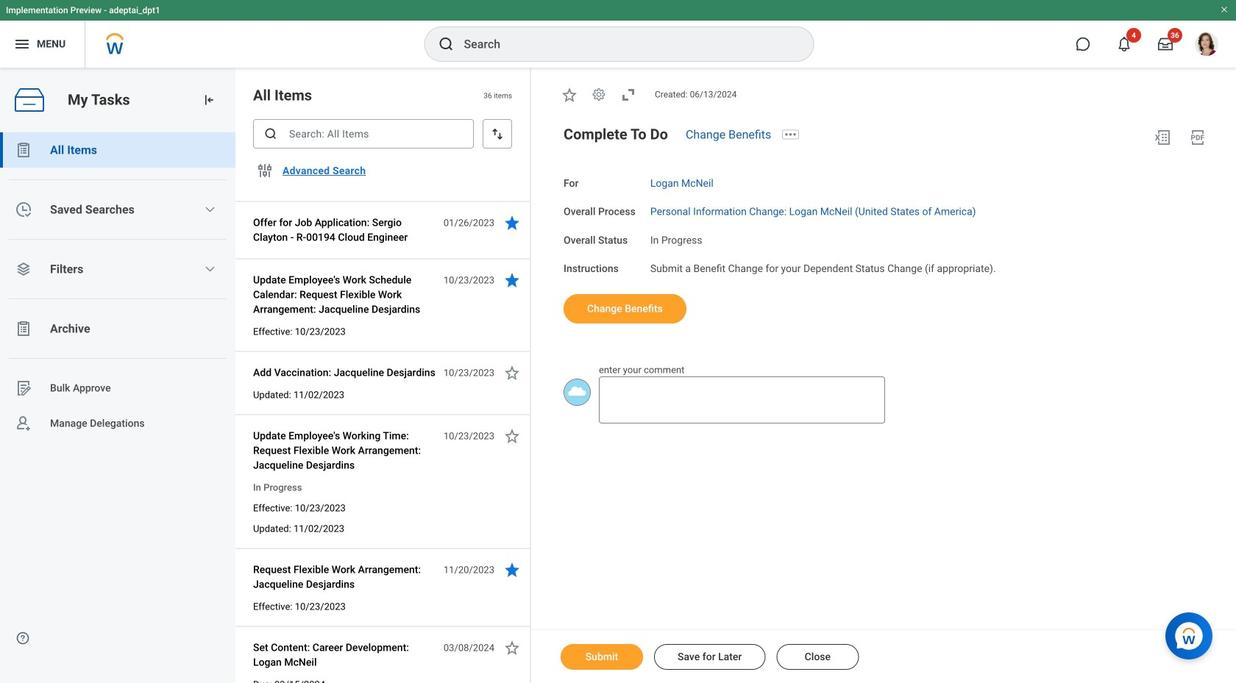 Task type: describe. For each thing, give the bounding box(es) containing it.
5 star image from the top
[[503, 639, 521, 657]]

0 horizontal spatial search image
[[263, 127, 278, 141]]

justify image
[[13, 35, 31, 53]]

2 star image from the top
[[503, 271, 521, 289]]

3 star image from the top
[[503, 427, 521, 445]]

1 horizontal spatial search image
[[437, 35, 455, 53]]

4 star image from the top
[[503, 561, 521, 579]]

export to excel image
[[1154, 129, 1171, 146]]

clock check image
[[15, 201, 32, 219]]

action bar region
[[531, 630, 1236, 684]]

chevron down image
[[204, 204, 216, 216]]

Search: All Items text field
[[253, 119, 474, 149]]

rename image
[[15, 380, 32, 397]]

clipboard image
[[15, 320, 32, 338]]

fullscreen image
[[619, 86, 637, 104]]

sort image
[[490, 127, 505, 141]]

0 vertical spatial star image
[[561, 86, 578, 104]]

user plus image
[[15, 415, 32, 433]]



Task type: vqa. For each thing, say whether or not it's contained in the screenshot.
2-3 LEVELS corresponding to This candidate has a medium retention risk - possible action needed. IMAGE corresponding to Yumiko Sato
no



Task type: locate. For each thing, give the bounding box(es) containing it.
perspective image
[[15, 260, 32, 278]]

item list element
[[235, 68, 531, 684]]

Search Workday  search field
[[464, 28, 783, 60]]

search image
[[437, 35, 455, 53], [263, 127, 278, 141]]

configure image
[[256, 162, 274, 180]]

1 star image from the top
[[503, 214, 521, 232]]

star image
[[561, 86, 578, 104], [503, 364, 521, 382]]

chevron down image
[[204, 263, 216, 275]]

None text field
[[599, 377, 885, 424]]

gear image
[[592, 87, 606, 102]]

clipboard image
[[15, 141, 32, 159]]

notifications large image
[[1117, 37, 1132, 52]]

transformation import image
[[202, 93, 216, 107]]

list
[[0, 132, 235, 650]]

1 horizontal spatial star image
[[561, 86, 578, 104]]

view printable version (pdf) image
[[1189, 129, 1207, 146]]

1 vertical spatial star image
[[503, 364, 521, 382]]

0 vertical spatial search image
[[437, 35, 455, 53]]

star image
[[503, 214, 521, 232], [503, 271, 521, 289], [503, 427, 521, 445], [503, 561, 521, 579], [503, 639, 521, 657]]

banner
[[0, 0, 1236, 68]]

0 horizontal spatial star image
[[503, 364, 521, 382]]

profile logan mcneil image
[[1195, 32, 1218, 59]]

question outline image
[[15, 631, 30, 646]]

1 vertical spatial search image
[[263, 127, 278, 141]]

close environment banner image
[[1220, 5, 1229, 14]]

inbox large image
[[1158, 37, 1173, 52]]



